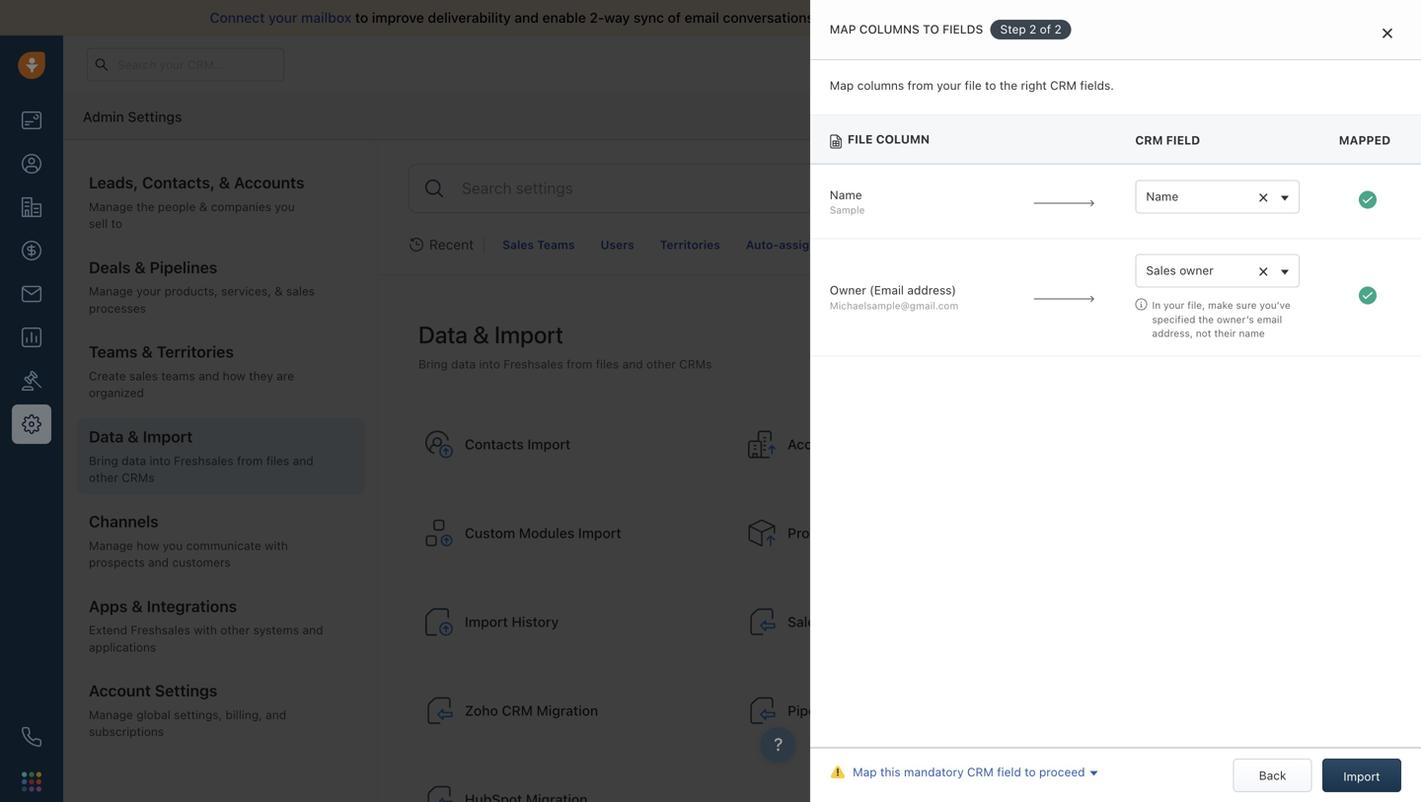 Task type: describe. For each thing, give the bounding box(es) containing it.
territories inside "teams & territories create sales teams and how they are organized"
[[157, 343, 234, 361]]

manage inside account settings manage global settings, billing, and subscriptions
[[89, 708, 133, 722]]

import your contacts using csv or xlsx files (sample csv available) image
[[423, 429, 455, 460]]

leads, contacts, & accounts manage the people & companies you sell to
[[89, 173, 304, 230]]

2 horizontal spatial sales
[[920, 9, 953, 26]]

0 horizontal spatial data
[[89, 427, 124, 446]]

import all your sales data link
[[822, 9, 989, 26]]

sales teams
[[502, 238, 575, 252]]

import up products import
[[852, 436, 896, 452]]

sales teams link
[[495, 231, 583, 259]]

to left fields at the right top
[[923, 22, 939, 36]]

conversation
[[908, 238, 985, 252]]

and inside channels manage how you communicate with prospects and customers
[[148, 556, 169, 569]]

fields.
[[1080, 78, 1114, 92]]

map for map columns from your file to the right crm fields.
[[830, 78, 854, 92]]

improve
[[372, 9, 424, 26]]

this
[[880, 765, 901, 779]]

sales for sales teams
[[502, 238, 534, 252]]

channels manage how you communicate with prospects and customers
[[89, 512, 288, 569]]

properties image
[[22, 371, 41, 391]]

start
[[1125, 9, 1155, 26]]

import left "all"
[[822, 9, 865, 26]]

select a module
[[830, 21, 940, 35]]

bring all your sales data from pipedrive using a zip file image
[[746, 695, 778, 727]]

create
[[89, 369, 126, 383]]

sync
[[634, 9, 664, 26]]

× for name
[[1258, 186, 1269, 207]]

teams
[[161, 369, 195, 383]]

billing,
[[225, 708, 262, 722]]

enable
[[542, 9, 586, 26]]

days
[[998, 58, 1022, 71]]

2-
[[590, 9, 604, 26]]

the inside 'in your file, make sure you've specified the owner's email address, not their name'
[[1199, 314, 1214, 325]]

your inside 'in your file, make sure you've specified the owner's email address, not their name'
[[1164, 300, 1185, 311]]

0 vertical spatial teams
[[537, 238, 575, 252]]

account settings manage global settings, billing, and subscriptions
[[89, 682, 286, 739]]

way
[[604, 9, 630, 26]]

name for name
[[1146, 189, 1179, 203]]

0 horizontal spatial bring
[[89, 454, 118, 468]]

manage inside leads, contacts, & accounts manage the people & companies you sell to
[[89, 200, 133, 214]]

pipedrive
[[788, 703, 849, 719]]

services,
[[221, 284, 271, 298]]

& right services,
[[274, 284, 283, 298]]

migration for pipedrive migration
[[852, 703, 914, 719]]

in
[[1152, 300, 1161, 311]]

explore plans link
[[1049, 52, 1147, 76]]

settings for account
[[155, 682, 217, 700]]

dialog containing ×
[[810, 0, 1421, 802]]

right
[[1021, 78, 1047, 92]]

products
[[788, 525, 847, 541]]

choose
[[835, 79, 877, 93]]

their
[[1214, 328, 1236, 339]]

× for sales owner
[[1258, 260, 1269, 281]]

keep track of every import you've ever done, with record-level details image
[[423, 606, 455, 638]]

file column
[[848, 132, 930, 146]]

connect your mailbox to improve deliverability and enable 2-way sync of email conversations. import all your sales data so you don't have to start from scratch.
[[210, 9, 1246, 26]]

accounts import
[[788, 436, 896, 452]]

your trial ends in 21 days
[[893, 58, 1022, 71]]

users
[[601, 238, 634, 252]]

channels
[[89, 512, 159, 531]]

crm down plans
[[1135, 133, 1163, 147]]

map for map columns to fields
[[830, 22, 856, 36]]

territories inside "link"
[[660, 238, 720, 252]]

to inside leads, contacts, & accounts manage the people & companies you sell to
[[111, 217, 122, 230]]

prospects
[[89, 556, 145, 569]]

0 horizontal spatial into
[[149, 454, 171, 468]]

0 vertical spatial data
[[418, 321, 468, 348]]

zoho
[[465, 703, 498, 719]]

module for select
[[889, 21, 940, 35]]

sales owner
[[1146, 264, 1214, 277]]

contacts
[[465, 436, 524, 452]]

ends
[[942, 58, 968, 71]]

import your custom modules using csv or xlsx files (sample csv available) image
[[423, 518, 455, 549]]

sales inside deals & pipelines manage your products, services, & sales processes
[[286, 284, 315, 298]]

map this mandatory crm field to proceed link
[[853, 765, 1098, 779]]

0 horizontal spatial files
[[266, 454, 289, 468]]

choose a module to import records
[[835, 79, 1032, 93]]

0 horizontal spatial of
[[668, 9, 681, 26]]

so
[[989, 9, 1005, 26]]

dropdown open solid image
[[1085, 769, 1098, 778]]

global
[[136, 708, 170, 722]]

contacts import
[[465, 436, 571, 452]]

import inside button
[[1344, 770, 1380, 784]]

zoho crm migration
[[465, 703, 598, 719]]

map this mandatory crm field to proceed
[[853, 765, 1085, 779]]

0 horizontal spatial other
[[89, 471, 118, 485]]

how inside "teams & territories create sales teams and how they are organized"
[[223, 369, 246, 383]]

crm right zoho
[[502, 703, 533, 719]]

owner
[[1180, 264, 1214, 277]]

mandatory
[[904, 765, 964, 779]]

a for select
[[878, 21, 886, 35]]

import history link
[[414, 586, 728, 659]]

your
[[893, 58, 916, 71]]

1 horizontal spatial into
[[479, 357, 500, 371]]

next
[[1349, 770, 1375, 784]]

scratch.
[[1193, 9, 1246, 26]]

your inside deals & pipelines manage your products, services, & sales processes
[[136, 284, 161, 298]]

systems
[[253, 623, 299, 637]]

module for choose
[[890, 79, 932, 93]]

sheet file image
[[830, 135, 842, 149]]

0 vertical spatial freshsales
[[504, 357, 563, 371]]

close image
[[1383, 28, 1393, 39]]

0 vertical spatial you
[[1008, 9, 1032, 26]]

(email
[[870, 283, 904, 297]]

admin
[[83, 108, 124, 125]]

not
[[1196, 328, 1212, 339]]

with for integrations
[[194, 623, 217, 637]]

0 vertical spatial other
[[646, 357, 676, 371]]

import your products using csv or xlsx files (sample csv available) image
[[746, 518, 778, 549]]

& down 'organized' at the left top
[[128, 427, 139, 446]]

migration for salesforce migration
[[860, 614, 922, 630]]

sales for sales owner
[[1146, 264, 1176, 277]]

1 horizontal spatial data & import bring data into freshsales from files and other crms
[[418, 321, 712, 371]]

salesforce migration
[[788, 614, 922, 630]]

custom
[[465, 525, 515, 541]]

history
[[512, 614, 559, 630]]

import your accounts using csv or xlsx files (sample csv available) image
[[746, 429, 778, 460]]

map for map this mandatory crm field to proceed
[[853, 765, 877, 779]]

explore
[[1059, 57, 1102, 71]]

1 horizontal spatial accounts
[[788, 436, 849, 452]]

sales inside "teams & territories create sales teams and how they are organized"
[[129, 369, 158, 383]]

extend
[[89, 623, 127, 637]]

trial
[[919, 58, 939, 71]]

import down teams
[[143, 427, 193, 446]]

admin settings
[[83, 108, 182, 125]]

name
[[1239, 328, 1265, 339]]

are
[[277, 369, 294, 383]]

conversation groups link
[[900, 231, 1038, 259]]

conversations.
[[723, 9, 818, 26]]

the inside leads, contacts, & accounts manage the people & companies you sell to
[[136, 200, 155, 214]]

import right keep track of every import you've ever done, with record-level details "image"
[[465, 614, 508, 630]]

mapped
[[1339, 133, 1391, 147]]

your right "all"
[[887, 9, 916, 26]]

auto-assignment rules link
[[738, 231, 890, 259]]

Search your CRM... text field
[[87, 48, 284, 81]]

1 vertical spatial data & import bring data into freshsales from files and other crms
[[89, 427, 313, 485]]

21
[[983, 58, 995, 71]]

and inside "teams & territories create sales teams and how they are organized"
[[199, 369, 219, 383]]

crm inside button
[[967, 765, 994, 779]]

field inside button
[[997, 765, 1021, 779]]

connect your mailbox link
[[210, 9, 355, 26]]



Task type: locate. For each thing, give the bounding box(es) containing it.
freshsales down integrations
[[131, 623, 190, 637]]

1 horizontal spatial other
[[220, 623, 250, 637]]

freshsales
[[504, 357, 563, 371], [174, 454, 234, 468], [131, 623, 190, 637]]

0 horizontal spatial with
[[194, 623, 217, 637]]

territories link
[[652, 231, 728, 259]]

integrations
[[147, 597, 237, 616]]

dialog
[[810, 0, 1421, 802], [810, 0, 1421, 802]]

module up your
[[889, 21, 940, 35]]

columns
[[859, 22, 920, 36], [857, 78, 904, 92]]

to inside button
[[1025, 765, 1036, 779]]

0 vertical spatial map
[[830, 22, 856, 36]]

map this mandatory crm field to proceed button
[[830, 765, 1098, 780]]

0 vertical spatial how
[[223, 369, 246, 383]]

into up contacts
[[479, 357, 500, 371]]

1 vertical spatial accounts
[[788, 436, 849, 452]]

to left start
[[1108, 9, 1121, 26]]

& right people
[[199, 200, 208, 214]]

to right mailbox
[[355, 9, 368, 26]]

module
[[889, 21, 940, 35], [890, 79, 932, 93]]

0 vertical spatial the
[[1000, 78, 1018, 92]]

territories left auto- at the top
[[660, 238, 720, 252]]

1 horizontal spatial data
[[451, 357, 476, 371]]

1 vertical spatial module
[[890, 79, 932, 93]]

0 vertical spatial field
[[1166, 133, 1200, 147]]

your down ends
[[937, 78, 961, 92]]

data up channels
[[122, 454, 146, 468]]

how left they
[[223, 369, 246, 383]]

0 vertical spatial sales
[[502, 238, 534, 252]]

field
[[1166, 133, 1200, 147], [997, 765, 1021, 779]]

2 horizontal spatial data
[[957, 9, 986, 26]]

with down integrations
[[194, 623, 217, 637]]

1 horizontal spatial 2
[[1055, 22, 1062, 36]]

0 horizontal spatial territories
[[157, 343, 234, 361]]

1 horizontal spatial data
[[418, 321, 468, 348]]

0 horizontal spatial data
[[122, 454, 146, 468]]

subscriptions
[[89, 725, 164, 739]]

freshsales up 'contacts import'
[[504, 357, 563, 371]]

0 horizontal spatial crms
[[122, 471, 154, 485]]

and
[[515, 9, 539, 26], [622, 357, 643, 371], [199, 369, 219, 383], [293, 454, 313, 468], [148, 556, 169, 569], [302, 623, 323, 637], [266, 708, 286, 722]]

2 vertical spatial you
[[163, 539, 183, 552]]

have
[[1073, 9, 1104, 26]]

freshsales up channels manage how you communicate with prospects and customers
[[174, 454, 234, 468]]

0 horizontal spatial you
[[163, 539, 183, 552]]

2 vertical spatial map
[[853, 765, 877, 779]]

recent
[[429, 236, 474, 253]]

crm
[[1050, 78, 1077, 92], [1135, 133, 1163, 147], [502, 703, 533, 719], [967, 765, 994, 779]]

map left "all"
[[830, 22, 856, 36]]

bring up import your contacts using csv or xlsx files (sample csv available) icon
[[418, 357, 448, 371]]

in
[[971, 58, 980, 71]]

teams up create
[[89, 343, 138, 361]]

map
[[830, 22, 856, 36], [830, 78, 854, 92], [853, 765, 877, 779]]

2 manage from the top
[[89, 284, 133, 298]]

data up import your contacts using csv or xlsx files (sample csv available) icon
[[451, 357, 476, 371]]

Search settings text field
[[460, 176, 1376, 201]]

they
[[249, 369, 273, 383]]

2 vertical spatial freshsales
[[131, 623, 190, 637]]

apps & integrations extend freshsales with other systems and applications
[[89, 597, 323, 654]]

1 vertical spatial map
[[830, 78, 854, 92]]

you
[[1008, 9, 1032, 26], [275, 200, 295, 214], [163, 539, 183, 552]]

2 left 'have'
[[1055, 22, 1062, 36]]

1 horizontal spatial files
[[596, 357, 619, 371]]

all
[[869, 9, 883, 26]]

owner
[[830, 283, 866, 297]]

1 × from the top
[[1258, 186, 1269, 207]]

and inside account settings manage global settings, billing, and subscriptions
[[266, 708, 286, 722]]

name down crm field
[[1146, 189, 1179, 203]]

0 horizontal spatial how
[[136, 539, 159, 552]]

the up not
[[1199, 314, 1214, 325]]

import right contacts
[[527, 436, 571, 452]]

& down recent
[[473, 321, 489, 348]]

you right companies
[[275, 200, 295, 214]]

1 vertical spatial bring
[[89, 454, 118, 468]]

1 vertical spatial into
[[149, 454, 171, 468]]

email right sync
[[685, 9, 719, 26]]

& inside apps & integrations extend freshsales with other systems and applications
[[132, 597, 143, 616]]

3 manage from the top
[[89, 539, 133, 552]]

warn image
[[830, 766, 845, 780]]

to right sell
[[111, 217, 122, 230]]

auto-
[[746, 238, 779, 252]]

1 vertical spatial a
[[881, 79, 887, 93]]

manage up processes
[[89, 284, 133, 298]]

leads,
[[89, 173, 138, 192]]

1 2 from the left
[[1029, 22, 1037, 36]]

email inside 'in your file, make sure you've specified the owner's email address, not their name'
[[1257, 314, 1282, 325]]

into
[[479, 357, 500, 371], [149, 454, 171, 468]]

address)
[[907, 283, 956, 297]]

data
[[418, 321, 468, 348], [89, 427, 124, 446]]

0 horizontal spatial 2
[[1029, 22, 1037, 36]]

1 horizontal spatial sales
[[286, 284, 315, 298]]

mailbox
[[301, 9, 352, 26]]

2 right the step on the right of the page
[[1029, 22, 1037, 36]]

0 horizontal spatial sales
[[502, 238, 534, 252]]

connect
[[210, 9, 265, 26]]

1 vertical spatial files
[[266, 454, 289, 468]]

the left people
[[136, 200, 155, 214]]

0 vertical spatial into
[[479, 357, 500, 371]]

your up processes
[[136, 284, 161, 298]]

0 vertical spatial data & import bring data into freshsales from files and other crms
[[418, 321, 712, 371]]

1 horizontal spatial name
[[1146, 189, 1179, 203]]

a for choose
[[881, 79, 887, 93]]

1 manage from the top
[[89, 200, 133, 214]]

1 vertical spatial with
[[194, 623, 217, 637]]

teams inside "teams & territories create sales teams and how they are organized"
[[89, 343, 138, 361]]

1 horizontal spatial teams
[[537, 238, 575, 252]]

you inside leads, contacts, & accounts manage the people & companies you sell to
[[275, 200, 295, 214]]

dialog containing select a module
[[810, 0, 1421, 802]]

1 horizontal spatial bring
[[418, 357, 448, 371]]

sales inside dialog
[[1146, 264, 1176, 277]]

sales
[[920, 9, 953, 26], [286, 284, 315, 298], [129, 369, 158, 383]]

don't
[[1036, 9, 1070, 26]]

other
[[646, 357, 676, 371], [89, 471, 118, 485], [220, 623, 250, 637]]

1 horizontal spatial how
[[223, 369, 246, 383]]

settings up settings,
[[155, 682, 217, 700]]

0 horizontal spatial teams
[[89, 343, 138, 361]]

explore plans
[[1059, 57, 1136, 71]]

other inside apps & integrations extend freshsales with other systems and applications
[[220, 623, 250, 637]]

2 horizontal spatial you
[[1008, 9, 1032, 26]]

0 vertical spatial territories
[[660, 238, 720, 252]]

2 horizontal spatial other
[[646, 357, 676, 371]]

1 horizontal spatial email
[[1257, 314, 1282, 325]]

a right choose on the right
[[881, 79, 887, 93]]

sure
[[1236, 300, 1257, 311]]

file,
[[1188, 300, 1205, 311]]

what's new image
[[1280, 57, 1294, 71]]

manage up prospects
[[89, 539, 133, 552]]

freshworks switcher image
[[22, 772, 41, 792]]

4 manage from the top
[[89, 708, 133, 722]]

phone image
[[22, 727, 41, 747]]

×
[[1258, 186, 1269, 207], [1258, 260, 1269, 281]]

column
[[876, 132, 930, 146]]

teams left users
[[537, 238, 575, 252]]

1 vertical spatial freshsales
[[174, 454, 234, 468]]

0 vertical spatial ×
[[1258, 186, 1269, 207]]

0 vertical spatial data
[[957, 9, 986, 26]]

teams & territories create sales teams and how they are organized
[[89, 343, 294, 400]]

sales up 'organized' at the left top
[[129, 369, 158, 383]]

a right select
[[878, 21, 886, 35]]

1 vertical spatial teams
[[89, 343, 138, 361]]

to down 'trial'
[[935, 79, 946, 93]]

close button
[[1233, 759, 1312, 793]]

1 vertical spatial email
[[1257, 314, 1282, 325]]

crm field
[[1135, 133, 1200, 147]]

settings,
[[174, 708, 222, 722]]

applications
[[89, 640, 156, 654]]

accounts inside leads, contacts, & accounts manage the people & companies you sell to
[[234, 173, 304, 192]]

fields
[[943, 22, 983, 36]]

sales up 'trial'
[[920, 9, 953, 26]]

1 vertical spatial field
[[997, 765, 1021, 779]]

0 vertical spatial columns
[[859, 22, 920, 36]]

specified
[[1152, 314, 1196, 325]]

settings right admin
[[128, 108, 182, 125]]

1 horizontal spatial crms
[[679, 357, 712, 371]]

data left so
[[957, 9, 986, 26]]

phone element
[[12, 718, 51, 757]]

& inside "teams & territories create sales teams and how they are organized"
[[142, 343, 153, 361]]

import
[[950, 79, 986, 93]]

& right apps
[[132, 597, 143, 616]]

close
[[1257, 769, 1289, 783]]

apps
[[89, 597, 128, 616]]

with inside apps & integrations extend freshsales with other systems and applications
[[194, 623, 217, 637]]

migration right salesforce
[[860, 614, 922, 630]]

0 vertical spatial accounts
[[234, 173, 304, 192]]

bring all your sales data from salesforce using a zip file image
[[746, 606, 778, 638]]

1 horizontal spatial the
[[1000, 78, 1018, 92]]

import right modules
[[578, 525, 621, 541]]

manage up "subscriptions"
[[89, 708, 133, 722]]

1 horizontal spatial field
[[1166, 133, 1200, 147]]

2 vertical spatial sales
[[129, 369, 158, 383]]

with right "communicate"
[[265, 539, 288, 552]]

map up sheet file image
[[830, 78, 854, 92]]

name sample
[[830, 188, 865, 216]]

1 vertical spatial ×
[[1258, 260, 1269, 281]]

1 vertical spatial data
[[451, 357, 476, 371]]

& up 'organized' at the left top
[[142, 343, 153, 361]]

module down your
[[890, 79, 932, 93]]

1 vertical spatial other
[[89, 471, 118, 485]]

1 vertical spatial columns
[[857, 78, 904, 92]]

import
[[822, 9, 865, 26], [494, 321, 564, 348], [143, 427, 193, 446], [527, 436, 571, 452], [852, 436, 896, 452], [578, 525, 621, 541], [850, 525, 893, 541], [465, 614, 508, 630], [1344, 770, 1380, 784]]

select
[[830, 21, 875, 35]]

name up sample at right top
[[830, 188, 862, 202]]

of right sync
[[668, 9, 681, 26]]

import down "sales teams"
[[494, 321, 564, 348]]

to right file
[[985, 78, 996, 92]]

records
[[989, 79, 1032, 93]]

2 vertical spatial data
[[122, 454, 146, 468]]

sales up in in the right of the page
[[1146, 264, 1176, 277]]

columns for to
[[859, 22, 920, 36]]

0 vertical spatial crms
[[679, 357, 712, 371]]

0 horizontal spatial email
[[685, 9, 719, 26]]

2 × from the top
[[1258, 260, 1269, 281]]

communicate
[[186, 539, 261, 552]]

2 2 from the left
[[1055, 22, 1062, 36]]

send email image
[[1237, 59, 1250, 71]]

0 vertical spatial module
[[889, 21, 940, 35]]

sales right services,
[[286, 284, 315, 298]]

processes
[[89, 301, 146, 315]]

manage inside deals & pipelines manage your products, services, & sales processes
[[89, 284, 133, 298]]

1 horizontal spatial sales
[[1146, 264, 1176, 277]]

freshsales inside apps & integrations extend freshsales with other systems and applications
[[131, 623, 190, 637]]

bring up channels
[[89, 454, 118, 468]]

file
[[965, 78, 982, 92]]

name inside name sample
[[830, 188, 862, 202]]

import right close button
[[1344, 770, 1380, 784]]

the
[[1000, 78, 1018, 92], [136, 200, 155, 214], [1199, 314, 1214, 325]]

accounts right import your accounts using csv or xlsx files (sample csv available) "icon"
[[788, 436, 849, 452]]

into up channels
[[149, 454, 171, 468]]

manage inside channels manage how you communicate with prospects and customers
[[89, 539, 133, 552]]

with for how
[[265, 539, 288, 552]]

2
[[1029, 22, 1037, 36], [1055, 22, 1062, 36]]

territories up teams
[[157, 343, 234, 361]]

settings inside account settings manage global settings, billing, and subscriptions
[[155, 682, 217, 700]]

companies
[[211, 200, 271, 214]]

bring all your sales data from zoho crm using a zip file image
[[423, 695, 455, 727]]

data down recent
[[418, 321, 468, 348]]

import right products
[[850, 525, 893, 541]]

how
[[223, 369, 246, 383], [136, 539, 159, 552]]

sales right recent
[[502, 238, 534, 252]]

data down 'organized' at the left top
[[89, 427, 124, 446]]

michaelsample@gmail.com
[[830, 300, 959, 311]]

migration up this
[[852, 703, 914, 719]]

2 horizontal spatial the
[[1199, 314, 1214, 325]]

and inside apps & integrations extend freshsales with other systems and applications
[[302, 623, 323, 637]]

crm right mandatory
[[967, 765, 994, 779]]

back
[[1259, 769, 1286, 783]]

with inside channels manage how you communicate with prospects and customers
[[265, 539, 288, 552]]

to left proceed
[[1025, 765, 1036, 779]]

&
[[219, 173, 230, 192], [199, 200, 208, 214], [134, 258, 146, 277], [274, 284, 283, 298], [473, 321, 489, 348], [142, 343, 153, 361], [128, 427, 139, 446], [132, 597, 143, 616]]

map inside map this mandatory crm field to proceed button
[[853, 765, 877, 779]]

your up specified
[[1164, 300, 1185, 311]]

name for name sample
[[830, 188, 862, 202]]

sell
[[89, 217, 108, 230]]

you inside channels manage how you communicate with prospects and customers
[[163, 539, 183, 552]]

accounts
[[234, 173, 304, 192], [788, 436, 849, 452]]

step
[[1000, 22, 1026, 36]]

0 vertical spatial a
[[878, 21, 886, 35]]

account
[[89, 682, 151, 700]]

0 vertical spatial settings
[[128, 108, 182, 125]]

1 vertical spatial the
[[136, 200, 155, 214]]

1 vertical spatial sales
[[1146, 264, 1176, 277]]

0 vertical spatial email
[[685, 9, 719, 26]]

territories
[[660, 238, 720, 252], [157, 343, 234, 361]]

2 vertical spatial other
[[220, 623, 250, 637]]

files
[[596, 357, 619, 371], [266, 454, 289, 468]]

owner (email address) michaelsample@gmail.com
[[830, 283, 959, 311]]

settings
[[128, 108, 182, 125], [155, 682, 217, 700]]

migration right zoho
[[536, 703, 598, 719]]

accounts up companies
[[234, 173, 304, 192]]

1 horizontal spatial territories
[[660, 238, 720, 252]]

of right the step on the right of the page
[[1040, 22, 1051, 36]]

settings for admin
[[128, 108, 182, 125]]

crms
[[679, 357, 712, 371], [122, 471, 154, 485]]

0 vertical spatial sales
[[920, 9, 953, 26]]

your left mailbox
[[268, 9, 297, 26]]

2 vertical spatial the
[[1199, 314, 1214, 325]]

1 horizontal spatial you
[[275, 200, 295, 214]]

how inside channels manage how you communicate with prospects and customers
[[136, 539, 159, 552]]

rules
[[850, 238, 882, 252]]

pipelines
[[150, 258, 217, 277]]

& right deals
[[134, 258, 146, 277]]

1 horizontal spatial of
[[1040, 22, 1051, 36]]

pipedrive migration
[[788, 703, 914, 719]]

sample
[[830, 204, 865, 216]]

0 horizontal spatial data & import bring data into freshsales from files and other crms
[[89, 427, 313, 485]]

bring all your sales data from hubspot using csv files and an api key image
[[423, 784, 455, 802]]

1 vertical spatial crms
[[122, 471, 154, 485]]

how down channels
[[136, 539, 159, 552]]

you right so
[[1008, 9, 1032, 26]]

columns for from
[[857, 78, 904, 92]]

0 horizontal spatial name
[[830, 188, 862, 202]]

email down you've at top right
[[1257, 314, 1282, 325]]

& up companies
[[219, 173, 230, 192]]

crm down "explore" on the right
[[1050, 78, 1077, 92]]

products,
[[164, 284, 218, 298]]

0 vertical spatial files
[[596, 357, 619, 371]]

0 horizontal spatial sales
[[129, 369, 158, 383]]

0 horizontal spatial field
[[997, 765, 1021, 779]]

0 vertical spatial with
[[265, 539, 288, 552]]

customers
[[172, 556, 231, 569]]

the down days
[[1000, 78, 1018, 92]]

0 vertical spatial bring
[[418, 357, 448, 371]]

import button
[[1323, 759, 1401, 793]]

manage up sell
[[89, 200, 133, 214]]

1 horizontal spatial with
[[265, 539, 288, 552]]

1 vertical spatial how
[[136, 539, 159, 552]]

data & import bring data into freshsales from files and other crms
[[418, 321, 712, 371], [89, 427, 313, 485]]

modules
[[519, 525, 575, 541]]

map left this
[[853, 765, 877, 779]]

1 vertical spatial settings
[[155, 682, 217, 700]]

1 vertical spatial sales
[[286, 284, 315, 298]]

you up customers
[[163, 539, 183, 552]]



Task type: vqa. For each thing, say whether or not it's contained in the screenshot.
Sequences
no



